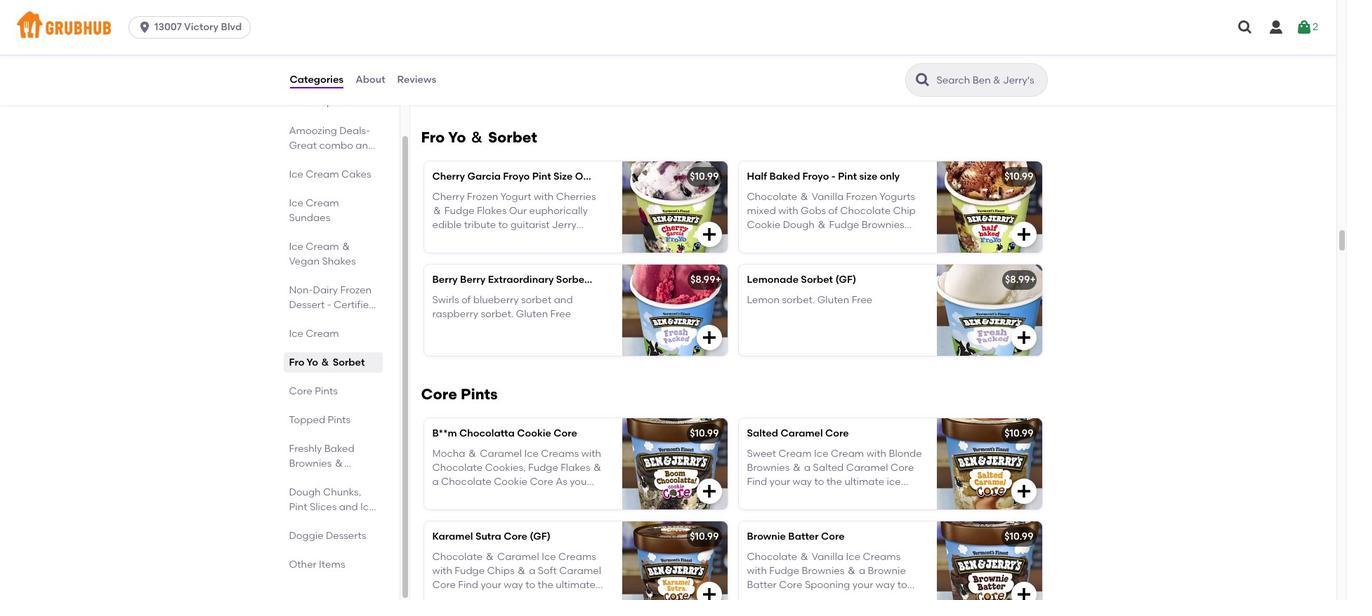Task type: describe. For each thing, give the bounding box(es) containing it.
＆ inside freshly baked brownies ＆ jumbo cookies dough chunks, pint slices and ice cream sandwhiches
[[334, 458, 344, 470]]

pieces
[[457, 72, 488, 84]]

doggie desserts
[[289, 530, 366, 542]]

chip
[[932, 58, 955, 69]]

- inside non-dairy frozen dessert - certified vegan ice cream
[[327, 299, 331, 311]]

items
[[319, 559, 345, 571]]

$8.99 for berry berry extraordinary sorbet (gf)
[[691, 274, 716, 286]]

1 horizontal spatial -
[[832, 171, 836, 183]]

cream inside ice cream ＆ vegan shakes
[[306, 241, 339, 253]]

Search Ben & Jerry's search field
[[935, 74, 1043, 87]]

1 horizontal spatial pint
[[532, 171, 551, 183]]

$10.99 for b**m chocolatta cookie core
[[690, 428, 719, 440]]

dough
[[289, 487, 321, 499]]

coffee
[[798, 72, 830, 84]]

cherry garcia froyo pint size only (gf) image
[[622, 162, 727, 253]]

0 vertical spatial free
[[852, 294, 873, 306]]

pints up topped pints
[[315, 386, 338, 398]]

only
[[575, 171, 597, 183]]

brownie batter core
[[747, 531, 845, 543]]

sorbet. inside swirls of blueberry sorbet and raspberry sorbet. gluten free
[[481, 308, 514, 320]]

& inside mascarpone ice cream with fudge-covered pastry shell pieces & mascarpine swirls.
[[490, 72, 498, 84]]

em!!
[[339, 169, 360, 181]]

1 horizontal spatial yo
[[448, 129, 466, 146]]

package
[[289, 155, 332, 167]]

b**m
[[432, 428, 457, 440]]

$8.99 + for lemonade sorbet (gf)
[[1005, 274, 1036, 286]]

pastry
[[647, 58, 677, 69]]

ice inside ice cream sundaes
[[289, 197, 304, 209]]

cherry garcia froyo pint size only (gf)
[[432, 171, 621, 183]]

reviews button
[[397, 55, 437, 105]]

froyo for garcia
[[503, 171, 530, 183]]

main navigation navigation
[[0, 0, 1337, 55]]

chocolatta
[[460, 428, 515, 440]]

frozen
[[340, 285, 372, 296]]

most popular
[[289, 96, 352, 108]]

and for combo
[[356, 140, 375, 152]]

13007 victory blvd button
[[129, 16, 257, 39]]

cookies inside freshly baked brownies ＆ jumbo cookies dough chunks, pint slices and ice cream sandwhiches
[[326, 473, 364, 485]]

vegan inside non-dairy frozen dessert - certified vegan ice cream
[[289, 314, 320, 326]]

half baked froyo - pint size only
[[747, 171, 900, 183]]

ice inside freshly baked brownies ＆ jumbo cookies dough chunks, pint slices and ice cream sandwhiches
[[360, 502, 375, 514]]

popular
[[314, 96, 352, 108]]

cakes
[[341, 169, 371, 181]]

cannoli
[[432, 38, 480, 50]]

irish
[[747, 58, 766, 69]]

gluten inside swirls of blueberry sorbet and raspberry sorbet. gluten free
[[516, 308, 548, 320]]

fudge
[[832, 72, 862, 84]]

$8.99 for lemonade sorbet (gf)
[[1005, 274, 1030, 286]]

ice inside ice cream ＆ vegan shakes
[[289, 241, 304, 253]]

svg image inside 13007 victory blvd "button"
[[138, 20, 152, 34]]

13007
[[155, 21, 182, 33]]

swirls of blueberry sorbet and raspberry sorbet. gluten free
[[432, 294, 573, 320]]

chocolate
[[879, 58, 930, 69]]

sorbet up lemon sorbet. gluten free
[[801, 274, 833, 286]]

karamel sutra core (gf)
[[432, 531, 551, 543]]

1 horizontal spatial fro
[[421, 129, 445, 146]]

only
[[873, 38, 900, 50]]

& inside irish cream ice cream with chocolate chip cookies & coffee fudge swirls.
[[788, 72, 795, 84]]

0 horizontal spatial fro
[[289, 357, 305, 369]]

shell
[[432, 72, 455, 84]]

dairy
[[313, 285, 338, 296]]

ice cream sundaes
[[289, 197, 339, 224]]

karamel sutra core (gf) image
[[622, 522, 727, 601]]

$10.99 for brownie batter core
[[1005, 531, 1034, 543]]

topped
[[289, 415, 325, 426]]

$10.99 for half baked froyo - pint size only
[[1005, 171, 1034, 183]]

$8.99 + for berry berry extraordinary sorbet (gf)
[[691, 274, 721, 286]]

+ for berry berry extraordinary sorbet (gf)
[[716, 274, 721, 286]]

of
[[461, 294, 471, 306]]

cream down package
[[306, 169, 339, 181]]

lemon sorbet. gluten free
[[747, 294, 873, 306]]

svg image for cherry garcia froyo pint size only (gf)
[[701, 227, 718, 243]]

salted caramel core
[[747, 428, 849, 440]]

deals-
[[339, 125, 370, 137]]

other items
[[289, 559, 345, 571]]

1 vertical spatial yo
[[307, 357, 318, 369]]

batter
[[788, 531, 819, 543]]

ice cream cakes
[[289, 169, 371, 181]]

shakes
[[322, 256, 356, 268]]

blvd
[[221, 21, 242, 33]]

froyo for baked
[[803, 171, 829, 183]]

core up topped
[[289, 386, 313, 398]]

with inside irish cream ice cream with chocolate chip cookies & coffee fudge swirls.
[[857, 58, 877, 69]]

$10.99 for cherry garcia froyo pint size only (gf)
[[690, 171, 719, 183]]

cream up fudge
[[821, 58, 854, 69]]

ice cream ＆ vegan shakes
[[289, 241, 356, 268]]

cream inside mascarpone ice cream with fudge-covered pastry shell pieces & mascarpine swirls.
[[512, 58, 545, 69]]

sutra
[[476, 531, 502, 543]]

categories button
[[289, 55, 344, 105]]

fudge-
[[570, 58, 604, 69]]

13007 victory blvd
[[155, 21, 242, 33]]

cherry
[[432, 171, 465, 183]]

cream inside ice cream sundaes
[[306, 197, 339, 209]]

＆ down non-dairy frozen dessert - certified vegan ice cream
[[321, 357, 330, 369]]

most
[[289, 96, 312, 108]]

jumbo
[[289, 473, 323, 485]]

sundaes
[[289, 212, 330, 224]]

sorbet
[[521, 294, 552, 306]]

deals.
[[334, 155, 362, 167]]

lemon
[[747, 294, 780, 306]]

blueberry
[[473, 294, 519, 306]]

karamel
[[432, 531, 473, 543]]

mascarpone ice cream with fudge-covered pastry shell pieces & mascarpine swirls.
[[432, 58, 677, 84]]

b**m chocolatta cookie core image
[[622, 419, 727, 510]]

dessert
[[289, 299, 325, 311]]

cookie
[[517, 428, 552, 440]]

$9.99
[[694, 36, 718, 48]]

irish cream ice cream with chocolate chip cookies & coffee fudge swirls.
[[747, 58, 955, 84]]

desserts
[[326, 530, 366, 542]]

salted caramel core image
[[937, 419, 1042, 510]]

baked for brownies
[[324, 443, 355, 455]]

1 vertical spatial fro yo ＆ sorbet
[[289, 357, 365, 369]]

freshly
[[289, 443, 322, 455]]

b**m chocolatta cookie core
[[432, 428, 577, 440]]

swirls
[[432, 294, 459, 306]]

mudslide
[[787, 38, 838, 50]]

half
[[747, 171, 767, 183]]

sandwhiches
[[289, 531, 353, 543]]

svg image for brownie batter core
[[1016, 587, 1032, 601]]

lemonade sorbet (gf)
[[747, 274, 857, 286]]

slices
[[310, 502, 337, 514]]

doggie
[[289, 530, 324, 542]]

cream inside freshly baked brownies ＆ jumbo cookies dough chunks, pint slices and ice cream sandwhiches
[[289, 516, 322, 528]]

sorbet up cherry garcia froyo pint size only (gf)
[[488, 129, 537, 146]]

half baked froyo - pint size only image
[[937, 162, 1042, 253]]

about
[[356, 74, 385, 86]]

dublin
[[747, 38, 785, 50]]

search icon image
[[914, 72, 931, 89]]

core right sutra
[[504, 531, 528, 543]]

1 horizontal spatial fro yo ＆ sorbet
[[421, 129, 537, 146]]

svg image for dublin mudslide - pint only
[[1016, 73, 1032, 90]]

dublin mudslide - pint only
[[747, 38, 900, 50]]

0 vertical spatial sorbet.
[[782, 294, 815, 306]]



Task type: locate. For each thing, give the bounding box(es) containing it.
1 horizontal spatial core pints
[[421, 386, 498, 404]]

garcia
[[468, 171, 501, 183]]

1 horizontal spatial sorbet.
[[782, 294, 815, 306]]

pint left the size
[[532, 171, 551, 183]]

2 + from the left
[[1030, 274, 1036, 286]]

amoozing
[[289, 125, 337, 137]]

vegan down the dessert
[[289, 314, 320, 326]]

2 berry from the left
[[460, 274, 486, 286]]

0 horizontal spatial pint
[[289, 502, 307, 514]]

1 berry from the left
[[432, 274, 458, 286]]

free
[[852, 294, 873, 306], [550, 308, 571, 320]]

cream
[[512, 58, 545, 69], [769, 58, 802, 69], [821, 58, 854, 69], [306, 169, 339, 181], [306, 197, 339, 209], [306, 241, 339, 253], [306, 328, 339, 340], [289, 516, 322, 528]]

fro yo ＆ sorbet up garcia
[[421, 129, 537, 146]]

core right batter
[[821, 531, 845, 543]]

size
[[554, 171, 573, 183]]

svg image for lemonade sorbet (gf)
[[1016, 330, 1032, 347]]

berry berry extraordinary sorbet (gf)
[[432, 274, 612, 286]]

covered
[[604, 58, 645, 69]]

froyo right garcia
[[503, 171, 530, 183]]

1 froyo from the left
[[503, 171, 530, 183]]

core pints up topped
[[289, 386, 338, 398]]

ice up mascarpine
[[495, 58, 509, 69]]

svg image for karamel sutra core (gf)
[[701, 587, 718, 601]]

come
[[289, 169, 318, 181]]

0 horizontal spatial cookies
[[326, 473, 364, 485]]

2 button
[[1296, 15, 1319, 40]]

& left coffee
[[788, 72, 795, 84]]

0 vertical spatial baked
[[770, 171, 800, 183]]

1 vertical spatial baked
[[324, 443, 355, 455]]

cream down the dessert
[[306, 328, 339, 340]]

baked up brownies
[[324, 443, 355, 455]]

0 vertical spatial vegan
[[289, 256, 320, 268]]

＆ up shakes at the top of page
[[341, 241, 351, 253]]

sorbet
[[488, 129, 537, 146], [556, 274, 588, 286], [801, 274, 833, 286], [333, 357, 365, 369]]

2 vegan from the top
[[289, 314, 320, 326]]

2 with from the left
[[857, 58, 877, 69]]

0 vertical spatial -
[[841, 38, 845, 50]]

ice inside mascarpone ice cream with fudge-covered pastry shell pieces & mascarpine swirls.
[[495, 58, 509, 69]]

1 vertical spatial vegan
[[289, 314, 320, 326]]

svg image for salted caramel core
[[1016, 484, 1032, 501]]

0 horizontal spatial -
[[327, 299, 331, 311]]

0 horizontal spatial with
[[547, 58, 567, 69]]

and for sorbet
[[554, 294, 573, 306]]

1 & from the left
[[490, 72, 498, 84]]

certified
[[334, 299, 375, 311]]

cookies inside irish cream ice cream with chocolate chip cookies & coffee fudge swirls.
[[747, 72, 785, 84]]

0 horizontal spatial baked
[[324, 443, 355, 455]]

1 vertical spatial cookies
[[326, 473, 364, 485]]

ice inside irish cream ice cream with chocolate chip cookies & coffee fudge swirls.
[[804, 58, 819, 69]]

sorbet. down lemonade sorbet (gf)
[[782, 294, 815, 306]]

sorbet down non-dairy frozen dessert - certified vegan ice cream
[[333, 357, 365, 369]]

1 $8.99 + from the left
[[691, 274, 721, 286]]

0 horizontal spatial free
[[550, 308, 571, 320]]

berry up of
[[460, 274, 486, 286]]

baked inside freshly baked brownies ＆ jumbo cookies dough chunks, pint slices and ice cream sandwhiches
[[324, 443, 355, 455]]

ice down package
[[289, 169, 304, 181]]

- left 'size'
[[832, 171, 836, 183]]

&
[[490, 72, 498, 84], [788, 72, 795, 84]]

0 vertical spatial fro yo ＆ sorbet
[[421, 129, 537, 146]]

1 vertical spatial free
[[550, 308, 571, 320]]

salted
[[747, 428, 778, 440]]

1 vertical spatial gluten
[[516, 308, 548, 320]]

baked
[[770, 171, 800, 183], [324, 443, 355, 455]]

0 horizontal spatial $8.99
[[691, 274, 716, 286]]

svg image inside 2 button
[[1296, 19, 1313, 36]]

0 vertical spatial cookies
[[747, 72, 785, 84]]

mascarpone
[[432, 58, 493, 69]]

with
[[547, 58, 567, 69], [857, 58, 877, 69]]

brownies
[[289, 458, 332, 470]]

baked right half at the top right of page
[[770, 171, 800, 183]]

0 horizontal spatial core pints
[[289, 386, 338, 398]]

victory
[[184, 21, 219, 33]]

and
[[356, 140, 375, 152], [554, 294, 573, 306], [339, 502, 358, 514]]

1 horizontal spatial berry
[[460, 274, 486, 286]]

raspberry
[[432, 308, 478, 320]]

2 horizontal spatial -
[[841, 38, 845, 50]]

berry
[[432, 274, 458, 286], [460, 274, 486, 286]]

1 core pints from the left
[[289, 386, 338, 398]]

0 horizontal spatial berry
[[432, 274, 458, 286]]

and inside freshly baked brownies ＆ jumbo cookies dough chunks, pint slices and ice cream sandwhiches
[[339, 502, 358, 514]]

berry berry extraordinary sorbet (gf) image
[[622, 265, 727, 357]]

cookies
[[747, 72, 785, 84], [326, 473, 364, 485]]

lemonade sorbet (gf) image
[[937, 265, 1042, 357]]

freshly baked brownies ＆ jumbo cookies dough chunks, pint slices and ice cream sandwhiches
[[289, 443, 375, 543]]

amoozing deals- great combo and package deals. come get em!!
[[289, 125, 375, 181]]

ice
[[495, 58, 509, 69], [804, 58, 819, 69], [289, 169, 304, 181], [289, 197, 304, 209], [289, 241, 304, 253], [289, 328, 304, 340], [360, 502, 375, 514]]

with inside mascarpone ice cream with fudge-covered pastry shell pieces & mascarpine swirls.
[[547, 58, 567, 69]]

chunks,
[[323, 487, 361, 499]]

core pints up b**m
[[421, 386, 498, 404]]

and right 'sorbet'
[[554, 294, 573, 306]]

1 swirls. from the left
[[559, 72, 588, 84]]

core right caramel
[[826, 428, 849, 440]]

0 horizontal spatial $8.99 +
[[691, 274, 721, 286]]

1 horizontal spatial &
[[788, 72, 795, 84]]

1 + from the left
[[716, 274, 721, 286]]

0 horizontal spatial fro yo ＆ sorbet
[[289, 357, 365, 369]]

cream down the 'dublin'
[[769, 58, 802, 69]]

+
[[716, 274, 721, 286], [1030, 274, 1036, 286]]

$10.99 for karamel sutra core (gf)
[[690, 531, 719, 543]]

2 swirls. from the left
[[865, 72, 894, 84]]

0 horizontal spatial sorbet.
[[481, 308, 514, 320]]

swirls. down fudge- at the left
[[559, 72, 588, 84]]

pint left 'size'
[[838, 171, 857, 183]]

swirls. for fudge-
[[559, 72, 588, 84]]

brownie batter core image
[[937, 522, 1042, 601]]

& right pieces on the top of page
[[490, 72, 498, 84]]

2 vertical spatial and
[[339, 502, 358, 514]]

non-
[[289, 285, 313, 296]]

2 horizontal spatial pint
[[838, 171, 857, 183]]

pints up chocolatta
[[461, 386, 498, 404]]

pint down dough
[[289, 502, 307, 514]]

with left fudge- at the left
[[547, 58, 567, 69]]

2 $8.99 from the left
[[1005, 274, 1030, 286]]

and inside amoozing deals- great combo and package deals. come get em!!
[[356, 140, 375, 152]]

1 vegan from the top
[[289, 256, 320, 268]]

gluten down 'sorbet'
[[516, 308, 548, 320]]

cream up doggie
[[289, 516, 322, 528]]

1 with from the left
[[547, 58, 567, 69]]

ice down the dessert
[[289, 328, 304, 340]]

swirls. down chocolate
[[865, 72, 894, 84]]

2 $8.99 + from the left
[[1005, 274, 1036, 286]]

svg image for berry berry extraordinary sorbet (gf)
[[701, 330, 718, 347]]

core pints
[[289, 386, 338, 398], [421, 386, 498, 404]]

1 vertical spatial -
[[832, 171, 836, 183]]

yo up cherry
[[448, 129, 466, 146]]

free down 'sorbet'
[[550, 308, 571, 320]]

1 horizontal spatial with
[[857, 58, 877, 69]]

topped pints
[[289, 415, 351, 426]]

1 horizontal spatial baked
[[770, 171, 800, 183]]

$8.99
[[691, 274, 716, 286], [1005, 274, 1030, 286]]

1 vertical spatial fro
[[289, 357, 305, 369]]

and down chunks,
[[339, 502, 358, 514]]

0 horizontal spatial +
[[716, 274, 721, 286]]

- left pint
[[841, 38, 845, 50]]

sorbet right extraordinary
[[556, 274, 588, 286]]

1 vertical spatial and
[[554, 294, 573, 306]]

fro yo ＆ sorbet down non-dairy frozen dessert - certified vegan ice cream
[[289, 357, 365, 369]]

ice up coffee
[[804, 58, 819, 69]]

cream up shakes at the top of page
[[306, 241, 339, 253]]

1 horizontal spatial swirls.
[[865, 72, 894, 84]]

+ for lemonade sorbet (gf)
[[1030, 274, 1036, 286]]

core right cookie
[[554, 428, 577, 440]]

swirls. for with
[[865, 72, 894, 84]]

berry up swirls
[[432, 274, 458, 286]]

cookies down irish
[[747, 72, 785, 84]]

pint
[[847, 38, 871, 50]]

free inside swirls of blueberry sorbet and raspberry sorbet. gluten free
[[550, 308, 571, 320]]

froyo left 'size'
[[803, 171, 829, 183]]

cookies up chunks,
[[326, 473, 364, 485]]

vegan inside ice cream ＆ vegan shakes
[[289, 256, 320, 268]]

froyo
[[503, 171, 530, 183], [803, 171, 829, 183]]

$10.99
[[1004, 36, 1033, 48], [690, 171, 719, 183], [1005, 171, 1034, 183], [690, 428, 719, 440], [1005, 428, 1034, 440], [690, 531, 719, 543], [1005, 531, 1034, 543]]

0 horizontal spatial &
[[490, 72, 498, 84]]

pints right topped
[[328, 415, 351, 426]]

cream up sundaes
[[306, 197, 339, 209]]

＆ right brownies
[[334, 458, 344, 470]]

- down dairy
[[327, 299, 331, 311]]

cream up mascarpine
[[512, 58, 545, 69]]

and down deals-
[[356, 140, 375, 152]]

sorbet.
[[782, 294, 815, 306], [481, 308, 514, 320]]

categories
[[290, 74, 344, 86]]

pints
[[315, 386, 338, 398], [461, 386, 498, 404], [328, 415, 351, 426]]

1 horizontal spatial froyo
[[803, 171, 829, 183]]

svg image for half baked froyo - pint size only
[[1016, 227, 1032, 243]]

size
[[860, 171, 878, 183]]

2
[[1313, 21, 1319, 33]]

yo down non-dairy frozen dessert - certified vegan ice cream
[[307, 357, 318, 369]]

sorbet. down the blueberry
[[481, 308, 514, 320]]

get
[[321, 169, 337, 181]]

pint
[[532, 171, 551, 183], [838, 171, 857, 183], [289, 502, 307, 514]]

reviews
[[397, 74, 436, 86]]

0 horizontal spatial gluten
[[516, 308, 548, 320]]

fro down the dessert
[[289, 357, 305, 369]]

2 & from the left
[[788, 72, 795, 84]]

0 horizontal spatial swirls.
[[559, 72, 588, 84]]

＆ inside ice cream ＆ vegan shakes
[[341, 241, 351, 253]]

non-dairy frozen dessert - certified vegan ice cream
[[289, 285, 375, 340]]

0 vertical spatial fro
[[421, 129, 445, 146]]

1 horizontal spatial $8.99
[[1005, 274, 1030, 286]]

pint inside freshly baked brownies ＆ jumbo cookies dough chunks, pint slices and ice cream sandwhiches
[[289, 502, 307, 514]]

swirls. inside mascarpone ice cream with fudge-covered pastry shell pieces & mascarpine swirls.
[[559, 72, 588, 84]]

about button
[[355, 55, 386, 105]]

lemonade
[[747, 274, 799, 286]]

and inside swirls of blueberry sorbet and raspberry sorbet. gluten free
[[554, 294, 573, 306]]

1 horizontal spatial $8.99 +
[[1005, 274, 1036, 286]]

combo
[[319, 140, 353, 152]]

svg image
[[1237, 19, 1254, 36], [1296, 19, 1313, 36], [1016, 227, 1032, 243], [701, 330, 718, 347], [1016, 330, 1032, 347], [1016, 587, 1032, 601]]

2 froyo from the left
[[803, 171, 829, 183]]

baked for froyo
[[770, 171, 800, 183]]

ice down chunks,
[[360, 502, 375, 514]]

＆ up garcia
[[470, 129, 485, 146]]

ice down sundaes
[[289, 241, 304, 253]]

with down pint
[[857, 58, 877, 69]]

gluten
[[818, 294, 850, 306], [516, 308, 548, 320]]

vegan
[[289, 256, 320, 268], [289, 314, 320, 326]]

extraordinary
[[488, 274, 554, 286]]

ice inside non-dairy frozen dessert - certified vegan ice cream
[[289, 328, 304, 340]]

1 horizontal spatial +
[[1030, 274, 1036, 286]]

gluten down lemonade sorbet (gf)
[[818, 294, 850, 306]]

fro
[[421, 129, 445, 146], [289, 357, 305, 369]]

svg image for b**m chocolatta cookie core
[[701, 484, 718, 501]]

＆
[[470, 129, 485, 146], [341, 241, 351, 253], [321, 357, 330, 369], [334, 458, 344, 470]]

vegan up non-
[[289, 256, 320, 268]]

1 horizontal spatial free
[[852, 294, 873, 306]]

other
[[289, 559, 317, 571]]

svg image
[[1268, 19, 1285, 36], [138, 20, 152, 34], [1016, 73, 1032, 90], [701, 227, 718, 243], [701, 484, 718, 501], [1016, 484, 1032, 501], [701, 587, 718, 601]]

1 horizontal spatial gluten
[[818, 294, 850, 306]]

cream inside non-dairy frozen dessert - certified vegan ice cream
[[306, 328, 339, 340]]

swirls. inside irish cream ice cream with chocolate chip cookies & coffee fudge swirls.
[[865, 72, 894, 84]]

1 horizontal spatial cookies
[[747, 72, 785, 84]]

0 horizontal spatial froyo
[[503, 171, 530, 183]]

free down lemonade sorbet (gf)
[[852, 294, 873, 306]]

fro up cherry
[[421, 129, 445, 146]]

ice up sundaes
[[289, 197, 304, 209]]

1 $8.99 from the left
[[691, 274, 716, 286]]

$10.99 for salted caramel core
[[1005, 428, 1034, 440]]

brownie
[[747, 531, 786, 543]]

0 vertical spatial yo
[[448, 129, 466, 146]]

2 core pints from the left
[[421, 386, 498, 404]]

core up b**m
[[421, 386, 457, 404]]

2 vertical spatial -
[[327, 299, 331, 311]]

0 vertical spatial and
[[356, 140, 375, 152]]

great
[[289, 140, 317, 152]]

fro yo ＆ sorbet
[[421, 129, 537, 146], [289, 357, 365, 369]]

1 vertical spatial sorbet.
[[481, 308, 514, 320]]

(gf)
[[600, 171, 621, 183], [591, 274, 612, 286], [836, 274, 857, 286], [530, 531, 551, 543]]

0 vertical spatial gluten
[[818, 294, 850, 306]]

0 horizontal spatial yo
[[307, 357, 318, 369]]

only
[[880, 171, 900, 183]]



Task type: vqa. For each thing, say whether or not it's contained in the screenshot.
left 'Now'
no



